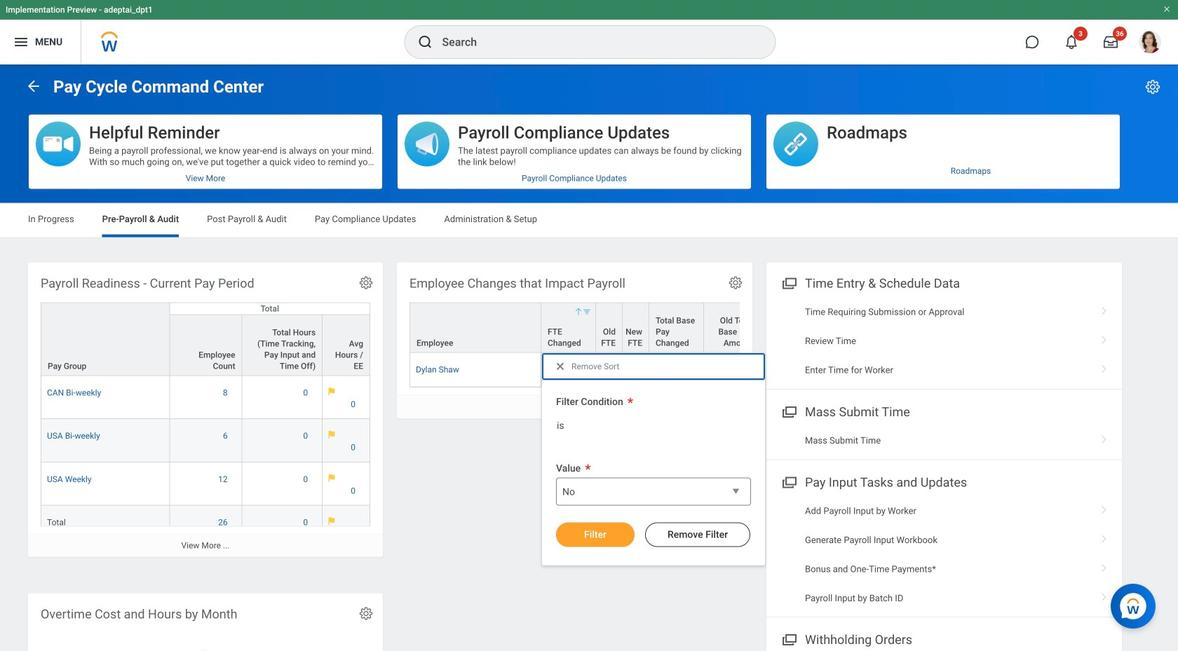 Task type: vqa. For each thing, say whether or not it's contained in the screenshot.
configure employee changes that impact payroll icon
yes



Task type: locate. For each thing, give the bounding box(es) containing it.
menu group image
[[779, 273, 798, 292]]

2 cell from the left
[[596, 353, 623, 388]]

banner
[[0, 0, 1179, 65]]

dialog
[[542, 353, 766, 567]]

3 chevron right image from the top
[[1096, 360, 1114, 374]]

column header
[[410, 303, 542, 354], [542, 303, 596, 354], [596, 303, 623, 354], [623, 303, 650, 354], [650, 303, 704, 354]]

1 the average hours per employee is less than 40.  all hours might not be submitted for the current open pay period. image from the top
[[328, 474, 335, 483]]

1 vertical spatial list
[[767, 497, 1122, 613]]

2 vertical spatial menu group image
[[779, 630, 798, 649]]

5 column header from the left
[[650, 303, 704, 354]]

main content
[[0, 65, 1179, 652]]

arrow up image
[[575, 308, 583, 316]]

menu group image
[[779, 402, 798, 421], [779, 472, 798, 491], [779, 630, 798, 649]]

chevron right image
[[1096, 530, 1114, 544], [1096, 588, 1114, 602]]

0 vertical spatial list
[[767, 298, 1122, 385]]

configure payroll readiness - current pay period image
[[358, 275, 374, 291]]

2 the average hours per employee is less than 40.  all hours might not be submitted for the current open pay period. image from the top
[[328, 431, 335, 440]]

2 the average hours per employee is less than 40.  all hours might not be submitted for the current open pay period. element from the top
[[328, 431, 364, 454]]

1 vertical spatial the average hours per employee is less than 40.  all hours might not be submitted for the current open pay period. element
[[328, 431, 364, 454]]

1 the average hours per employee is less than 40.  all hours might not be submitted for the current open pay period. image from the top
[[328, 388, 335, 396]]

2 column header from the left
[[542, 303, 596, 354]]

cell
[[542, 353, 596, 388], [596, 353, 623, 388], [623, 353, 650, 388]]

employee changes that impact payroll element
[[397, 263, 1179, 419]]

2 vertical spatial the average hours per employee is less than 40.  all hours might not be submitted for the current open pay period. element
[[328, 474, 364, 497]]

inbox large image
[[1104, 35, 1118, 49]]

list
[[767, 298, 1122, 385], [767, 497, 1122, 613]]

1 cell from the left
[[542, 353, 596, 388]]

0 vertical spatial chevron right image
[[1096, 530, 1114, 544]]

chevron right image
[[1096, 302, 1114, 316], [1096, 331, 1114, 345], [1096, 360, 1114, 374], [1096, 431, 1114, 445], [1096, 501, 1114, 515], [1096, 559, 1114, 573]]

configure employee changes that impact payroll image
[[728, 275, 744, 291]]

close environment banner image
[[1163, 5, 1172, 13]]

2 menu group image from the top
[[779, 472, 798, 491]]

1 vertical spatial the average hours per employee is less than 40.  all hours might not be submitted for the current open pay period. image
[[328, 517, 335, 526]]

justify image
[[13, 34, 29, 51]]

1 vertical spatial chevron right image
[[1096, 588, 1114, 602]]

0 vertical spatial menu group image
[[779, 402, 798, 421]]

row
[[41, 303, 370, 376], [410, 303, 1179, 354], [41, 315, 370, 376], [410, 353, 1179, 388], [41, 376, 370, 420], [41, 420, 370, 463], [41, 463, 370, 506], [41, 506, 370, 549]]

1 vertical spatial the average hours per employee is less than 40.  all hours might not be submitted for the current open pay period. image
[[328, 431, 335, 440]]

search image
[[417, 34, 434, 51]]

3 the average hours per employee is less than 40.  all hours might not be submitted for the current open pay period. element from the top
[[328, 474, 364, 497]]

tab list
[[14, 204, 1165, 237]]

2 chevron right image from the top
[[1096, 331, 1114, 345]]

0 vertical spatial the average hours per employee is less than 40.  all hours might not be submitted for the current open pay period. image
[[328, 474, 335, 483]]

the average hours per employee is less than 40.  all hours might not be submitted for the current open pay period. image
[[328, 388, 335, 396], [328, 431, 335, 440]]

5 chevron right image from the top
[[1096, 501, 1114, 515]]

0 vertical spatial the average hours per employee is less than 40.  all hours might not be submitted for the current open pay period. image
[[328, 388, 335, 396]]

configure overtime cost and hours by month image
[[358, 606, 374, 622]]

3 cell from the left
[[623, 353, 650, 388]]

0 vertical spatial the average hours per employee is less than 40.  all hours might not be submitted for the current open pay period. element
[[328, 388, 364, 411]]

the average hours per employee is less than 40.  all hours might not be submitted for the current open pay period. image
[[328, 474, 335, 483], [328, 517, 335, 526]]

the average hours per employee is less than 40.  all hours might not be submitted for the current open pay period. element
[[328, 388, 364, 411], [328, 431, 364, 454], [328, 474, 364, 497]]

the average hours per employee is less than 40.  all hours might not be submitted for the current open pay period. image for first the average hours per employee is less than 40.  all hours might not be submitted for the current open pay period. element from the top of the payroll readiness - current pay period element at the left of the page
[[328, 388, 335, 396]]

1 vertical spatial menu group image
[[779, 472, 798, 491]]



Task type: describe. For each thing, give the bounding box(es) containing it.
6 chevron right image from the top
[[1096, 559, 1114, 573]]

4 chevron right image from the top
[[1096, 431, 1114, 445]]

1 chevron right image from the top
[[1096, 530, 1114, 544]]

the average hours per employee is less than 40.  all hours might not be submitted for the current open pay period. image for second the average hours per employee is less than 40.  all hours might not be submitted for the current open pay period. element from the bottom of the payroll readiness - current pay period element at the left of the page
[[328, 431, 335, 440]]

overtime cost and hours by month element
[[28, 594, 383, 652]]

3 menu group image from the top
[[779, 630, 798, 649]]

1 menu group image from the top
[[779, 402, 798, 421]]

payroll readiness - current pay period element
[[28, 263, 383, 558]]

2 the average hours per employee is less than 40.  all hours might not be submitted for the current open pay period. image from the top
[[328, 517, 335, 526]]

total element
[[47, 515, 66, 528]]

notifications large image
[[1065, 35, 1079, 49]]

2 chevron right image from the top
[[1096, 588, 1114, 602]]

3 column header from the left
[[596, 303, 623, 354]]

1 list from the top
[[767, 298, 1122, 385]]

1 chevron right image from the top
[[1096, 302, 1114, 316]]

previous page image
[[25, 78, 42, 95]]

filter image
[[583, 308, 591, 316]]

configure this page image
[[1145, 79, 1162, 95]]

1 column header from the left
[[410, 303, 542, 354]]

1 the average hours per employee is less than 40.  all hours might not be submitted for the current open pay period. element from the top
[[328, 388, 364, 411]]

4 column header from the left
[[623, 303, 650, 354]]

profile logan mcneil image
[[1139, 31, 1162, 56]]

2 list from the top
[[767, 497, 1122, 613]]

Search Workday  search field
[[442, 27, 747, 58]]



